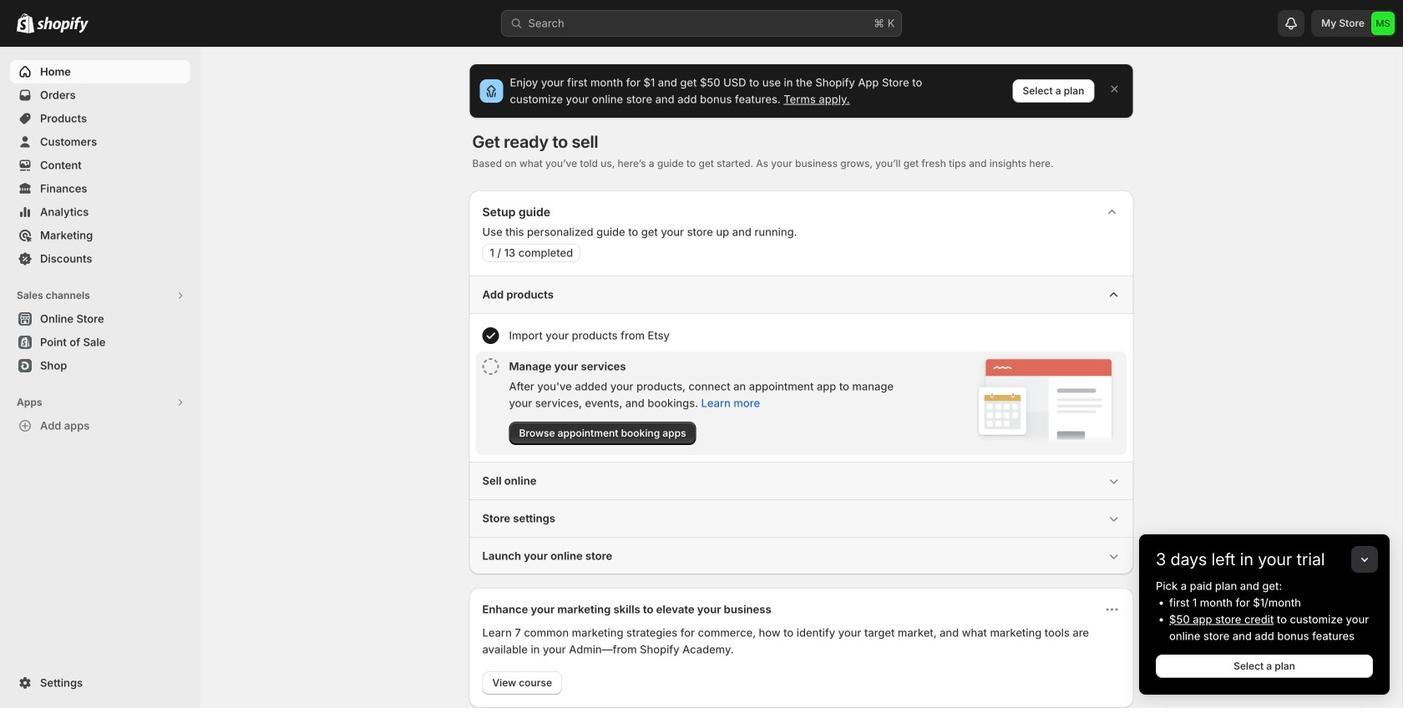 Task type: vqa. For each thing, say whether or not it's contained in the screenshot.
Title button
no



Task type: locate. For each thing, give the bounding box(es) containing it.
setup guide region
[[469, 190, 1134, 575]]

import your products from etsy group
[[476, 321, 1127, 351]]

my store image
[[1371, 12, 1395, 35]]

mark manage your services as done image
[[482, 358, 499, 375]]

manage your services group
[[476, 352, 1127, 455]]

add products group
[[469, 276, 1134, 462]]

guide categories group
[[469, 276, 1134, 575]]



Task type: describe. For each thing, give the bounding box(es) containing it.
shopify image
[[17, 13, 34, 33]]

mark import your products from etsy as not done image
[[482, 327, 499, 344]]

shopify image
[[37, 16, 89, 33]]



